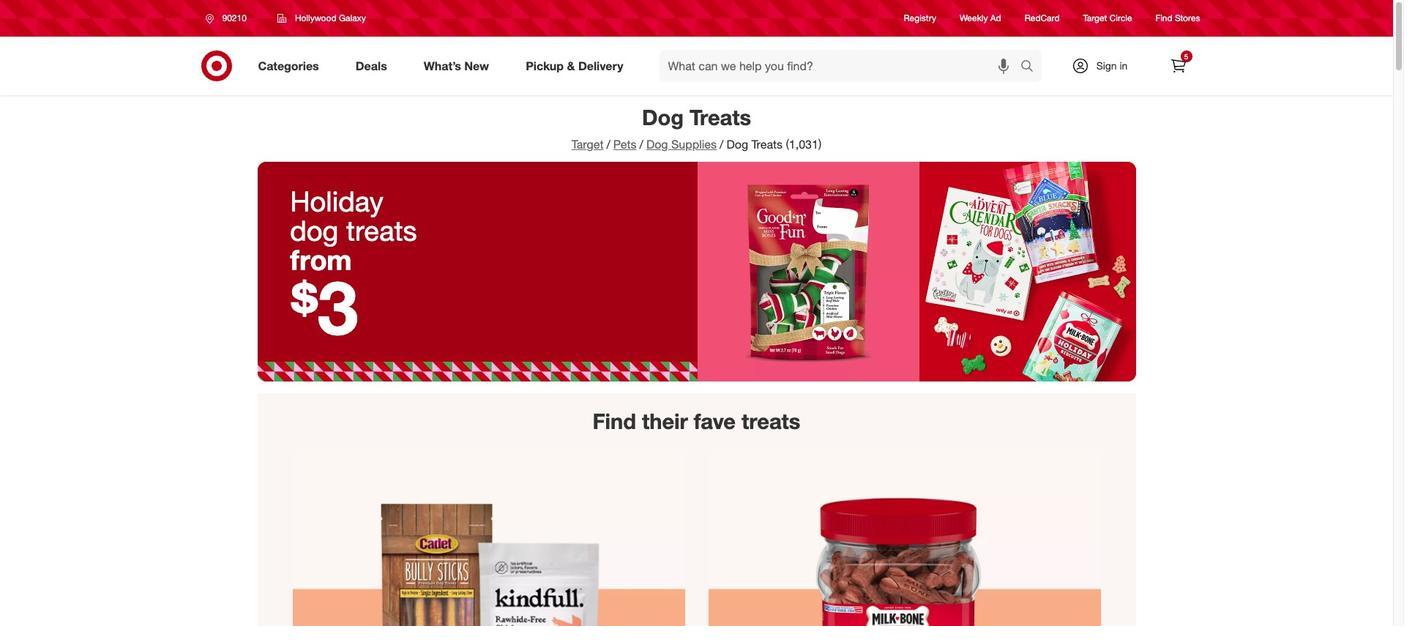 Task type: describe. For each thing, give the bounding box(es) containing it.
target link
[[572, 137, 604, 152]]

find for find stores
[[1156, 13, 1173, 24]]

from
[[290, 243, 352, 277]]

holiday
[[290, 185, 384, 218]]

stores
[[1176, 13, 1201, 24]]

pickup
[[526, 58, 564, 73]]

categories
[[258, 58, 319, 73]]

deals
[[356, 58, 387, 73]]

target circle
[[1084, 13, 1133, 24]]

target inside dog treats target / pets / dog supplies / dog treats (1,031)
[[572, 137, 604, 152]]

hollywood galaxy
[[295, 12, 366, 23]]

deals link
[[343, 50, 406, 82]]

ad
[[991, 13, 1002, 24]]

$3
[[290, 262, 359, 352]]

in
[[1120, 59, 1128, 72]]

dog right pets link
[[647, 137, 668, 152]]

find their fave treats
[[593, 408, 801, 434]]

what's new link
[[411, 50, 508, 82]]

redcard
[[1025, 13, 1060, 24]]

search
[[1014, 60, 1049, 74]]

&
[[567, 58, 575, 73]]

circle
[[1110, 13, 1133, 24]]

find stores
[[1156, 13, 1201, 24]]

target circle link
[[1084, 12, 1133, 25]]

delivery
[[579, 58, 624, 73]]

1 vertical spatial treats
[[752, 137, 783, 152]]

what's new
[[424, 58, 489, 73]]

pets
[[614, 137, 637, 152]]

3 / from the left
[[720, 137, 724, 152]]

sign in link
[[1060, 50, 1151, 82]]

0 vertical spatial treats
[[690, 104, 752, 130]]

registry
[[904, 13, 937, 24]]

fave
[[694, 408, 736, 434]]

redcard link
[[1025, 12, 1060, 25]]

new
[[465, 58, 489, 73]]

2 / from the left
[[640, 137, 644, 152]]

find for find their fave treats
[[593, 408, 637, 434]]

find stores link
[[1156, 12, 1201, 25]]



Task type: locate. For each thing, give the bounding box(es) containing it.
What can we help you find? suggestions appear below search field
[[660, 50, 1024, 82]]

treats left (1,031)
[[752, 137, 783, 152]]

search button
[[1014, 50, 1049, 85]]

1 vertical spatial find
[[593, 408, 637, 434]]

treats up 'supplies'
[[690, 104, 752, 130]]

0 horizontal spatial treats
[[346, 214, 417, 248]]

treats
[[690, 104, 752, 130], [752, 137, 783, 152]]

pickup & delivery
[[526, 58, 624, 73]]

weekly
[[960, 13, 989, 24]]

0 vertical spatial target
[[1084, 13, 1108, 24]]

/
[[607, 137, 611, 152], [640, 137, 644, 152], [720, 137, 724, 152]]

what's
[[424, 58, 461, 73]]

(1,031)
[[786, 137, 822, 152]]

dog
[[290, 214, 339, 248]]

1 horizontal spatial treats
[[742, 408, 801, 434]]

supplies
[[672, 137, 717, 152]]

treats right dog
[[346, 214, 417, 248]]

90210
[[222, 12, 247, 23]]

treats
[[346, 214, 417, 248], [742, 408, 801, 434]]

weekly ad
[[960, 13, 1002, 24]]

pickup & delivery link
[[514, 50, 642, 82]]

2 horizontal spatial /
[[720, 137, 724, 152]]

5
[[1185, 52, 1189, 61]]

sign in
[[1097, 59, 1128, 72]]

registry link
[[904, 12, 937, 25]]

pets link
[[614, 137, 637, 152]]

weekly ad link
[[960, 12, 1002, 25]]

/ right the pets
[[640, 137, 644, 152]]

0 horizontal spatial /
[[607, 137, 611, 152]]

sign
[[1097, 59, 1118, 72]]

target left circle
[[1084, 13, 1108, 24]]

0 vertical spatial find
[[1156, 13, 1173, 24]]

treats right fave
[[742, 408, 801, 434]]

1 / from the left
[[607, 137, 611, 152]]

0 horizontal spatial target
[[572, 137, 604, 152]]

hollywood
[[295, 12, 337, 23]]

dog
[[642, 104, 684, 130], [647, 137, 668, 152], [727, 137, 749, 152]]

0 vertical spatial treats
[[346, 214, 417, 248]]

dog right 'supplies'
[[727, 137, 749, 152]]

galaxy
[[339, 12, 366, 23]]

dog up dog supplies link
[[642, 104, 684, 130]]

90210 button
[[196, 5, 262, 31]]

find left stores
[[1156, 13, 1173, 24]]

dog supplies link
[[647, 137, 717, 152]]

target
[[1084, 13, 1108, 24], [572, 137, 604, 152]]

hollywood galaxy button
[[268, 5, 376, 31]]

categories link
[[246, 50, 337, 82]]

1 horizontal spatial /
[[640, 137, 644, 152]]

target left pets link
[[572, 137, 604, 152]]

1 horizontal spatial find
[[1156, 13, 1173, 24]]

holiday dog treats from
[[290, 185, 417, 277]]

their
[[642, 408, 688, 434]]

5 link
[[1163, 50, 1195, 82]]

/ right 'supplies'
[[720, 137, 724, 152]]

dog treats target / pets / dog supplies / dog treats (1,031)
[[572, 104, 822, 152]]

target inside 'link'
[[1084, 13, 1108, 24]]

1 vertical spatial treats
[[742, 408, 801, 434]]

find
[[1156, 13, 1173, 24], [593, 408, 637, 434]]

/ left pets link
[[607, 137, 611, 152]]

find left their at the left
[[593, 408, 637, 434]]

1 horizontal spatial target
[[1084, 13, 1108, 24]]

1 vertical spatial target
[[572, 137, 604, 152]]

0 horizontal spatial find
[[593, 408, 637, 434]]

treats inside holiday dog treats from
[[346, 214, 417, 248]]



Task type: vqa. For each thing, say whether or not it's contained in the screenshot.
/
yes



